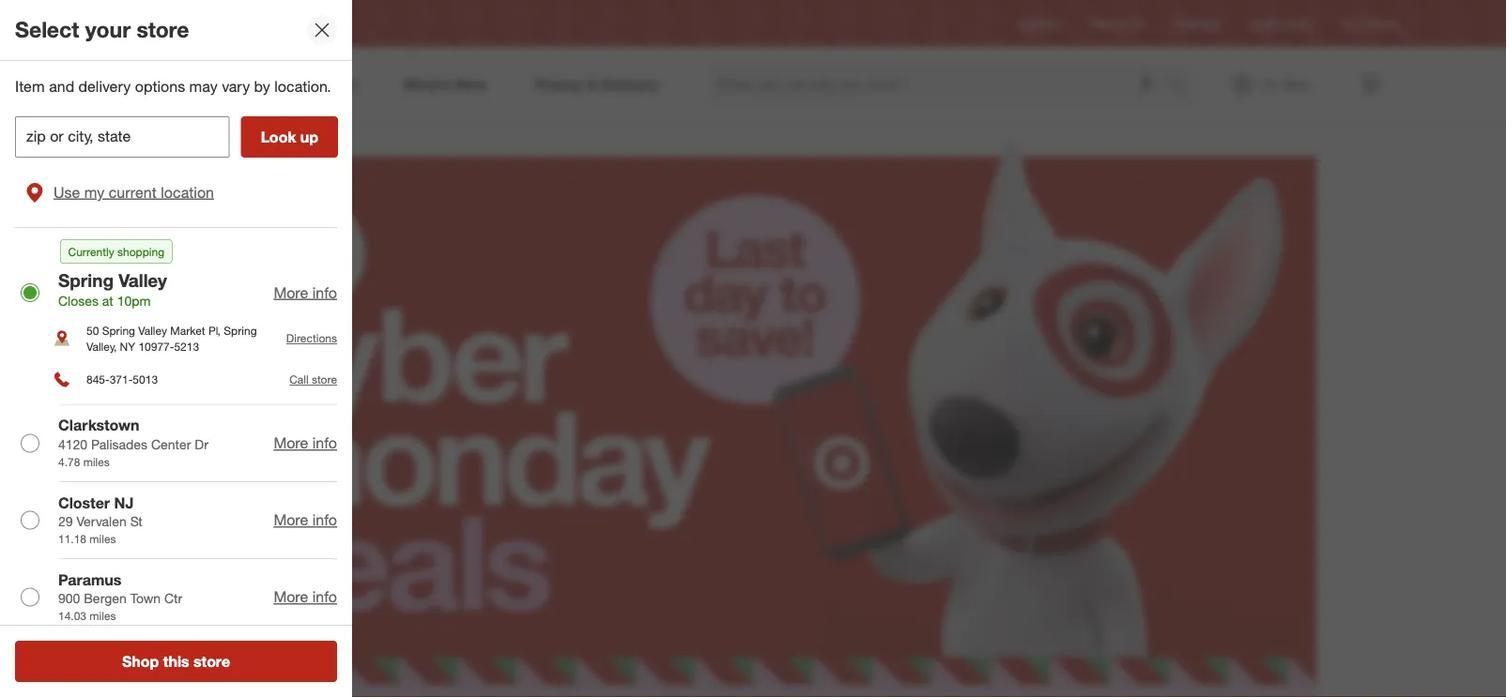 Task type: vqa. For each thing, say whether or not it's contained in the screenshot.
Circle
yes



Task type: locate. For each thing, give the bounding box(es) containing it.
1 vertical spatial valley
[[138, 324, 167, 338]]

info for spring valley
[[312, 284, 337, 302]]

miles inside the clarkstown 4120 palisades center dr 4.78 miles
[[83, 455, 110, 469]]

14.03
[[58, 609, 86, 624]]

info for paramus
[[312, 588, 337, 607]]

current
[[109, 183, 157, 201]]

None text field
[[15, 116, 230, 158]]

1 vertical spatial store
[[312, 373, 337, 387]]

miles
[[83, 455, 110, 469], [90, 532, 116, 546], [90, 609, 116, 624]]

1 more from the top
[[274, 284, 308, 302]]

3 more info from the top
[[274, 511, 337, 530]]

4 info from the top
[[312, 588, 337, 607]]

spring up closes
[[58, 269, 114, 291]]

find stores link
[[1342, 15, 1399, 32]]

select
[[15, 17, 79, 43]]

store inside button
[[194, 653, 230, 671]]

4 more info link from the top
[[274, 588, 337, 607]]

registry link
[[1019, 15, 1061, 32]]

look up
[[261, 128, 318, 146]]

11.18
[[58, 532, 86, 546]]

this
[[163, 653, 189, 671]]

valley up "10pm"
[[119, 269, 167, 291]]

weekly ad link
[[1091, 15, 1144, 32]]

more info for spring valley
[[274, 284, 337, 302]]

more info
[[274, 284, 337, 302], [274, 434, 337, 452], [274, 511, 337, 530], [274, 588, 337, 607]]

845-
[[86, 373, 110, 387]]

closter
[[58, 494, 110, 512]]

use
[[54, 183, 80, 201]]

weekly
[[1091, 16, 1127, 30]]

miles down vervalen
[[90, 532, 116, 546]]

registry
[[1019, 16, 1061, 30]]

4 more info from the top
[[274, 588, 337, 607]]

3 more from the top
[[274, 511, 308, 530]]

valley
[[119, 269, 167, 291], [138, 324, 167, 338]]

store right the your
[[137, 17, 189, 43]]

store right this
[[194, 653, 230, 671]]

29
[[58, 514, 73, 530]]

item
[[15, 77, 45, 96]]

2 info from the top
[[312, 434, 337, 452]]

0 vertical spatial miles
[[83, 455, 110, 469]]

2 more info from the top
[[274, 434, 337, 452]]

3 info from the top
[[312, 511, 337, 530]]

0 horizontal spatial store
[[137, 17, 189, 43]]

miles for 900
[[90, 609, 116, 624]]

search
[[1160, 77, 1205, 95]]

more info link
[[274, 284, 337, 302], [274, 434, 337, 452], [274, 511, 337, 530], [274, 588, 337, 607]]

look
[[261, 128, 296, 146]]

more
[[274, 284, 308, 302], [274, 434, 308, 452], [274, 511, 308, 530], [274, 588, 308, 607]]

1 more info link from the top
[[274, 284, 337, 302]]

None radio
[[21, 283, 39, 302], [21, 434, 39, 453], [21, 511, 39, 530], [21, 588, 39, 607], [21, 283, 39, 302], [21, 434, 39, 453], [21, 511, 39, 530], [21, 588, 39, 607]]

10977-
[[138, 340, 174, 354]]

more for closter nj
[[274, 511, 308, 530]]

ny
[[120, 340, 135, 354]]

50
[[86, 324, 99, 338]]

item and delivery options may vary by location.
[[15, 77, 331, 96]]

info
[[312, 284, 337, 302], [312, 434, 337, 452], [312, 511, 337, 530], [312, 588, 337, 607]]

your
[[85, 17, 131, 43]]

location
[[161, 183, 214, 201]]

use my current location
[[54, 183, 214, 201]]

more for spring valley
[[274, 284, 308, 302]]

currently
[[68, 244, 114, 259]]

vary
[[222, 77, 250, 96]]

more info link for paramus
[[274, 588, 337, 607]]

2 vertical spatial miles
[[90, 609, 116, 624]]

clarkstown 4120 palisades center dr 4.78 miles
[[58, 417, 208, 469]]

none text field inside 'select your store' dialog
[[15, 116, 230, 158]]

miles inside paramus 900 bergen town ctr 14.03 miles
[[90, 609, 116, 624]]

1 info from the top
[[312, 284, 337, 302]]

shop this store
[[122, 653, 230, 671]]

valley up the 10977-
[[138, 324, 167, 338]]

5013
[[133, 373, 158, 387]]

spring valley closes at 10pm
[[58, 269, 167, 309]]

3 more info link from the top
[[274, 511, 337, 530]]

1 more info from the top
[[274, 284, 337, 302]]

1 vertical spatial miles
[[90, 532, 116, 546]]

2 horizontal spatial store
[[312, 373, 337, 387]]

900
[[58, 591, 80, 607]]

10pm
[[117, 293, 151, 309]]

more for paramus
[[274, 588, 308, 607]]

search button
[[1160, 64, 1205, 109]]

store right call
[[312, 373, 337, 387]]

1 horizontal spatial store
[[194, 653, 230, 671]]

4 more from the top
[[274, 588, 308, 607]]

miles for 4120
[[83, 455, 110, 469]]

find stores
[[1342, 16, 1399, 30]]

miles inside the closter nj 29 vervalen st 11.18 miles
[[90, 532, 116, 546]]

What can we help you find? suggestions appear below search field
[[705, 64, 1173, 105]]

stores
[[1367, 16, 1399, 30]]

delivery
[[78, 77, 131, 96]]

2 vertical spatial store
[[194, 653, 230, 671]]

options
[[135, 77, 185, 96]]

miles down bergen
[[90, 609, 116, 624]]

2 more info link from the top
[[274, 434, 337, 452]]

2 more from the top
[[274, 434, 308, 452]]

0 vertical spatial valley
[[119, 269, 167, 291]]

store
[[137, 17, 189, 43], [312, 373, 337, 387], [194, 653, 230, 671]]

4.78
[[58, 455, 80, 469]]

spring inside the spring valley closes at 10pm
[[58, 269, 114, 291]]

valley inside the spring valley closes at 10pm
[[119, 269, 167, 291]]

location.
[[274, 77, 331, 96]]

circle
[[1283, 16, 1312, 30]]

spring
[[58, 269, 114, 291], [102, 324, 135, 338], [224, 324, 257, 338]]

miles right 4.78
[[83, 455, 110, 469]]

paramus
[[58, 571, 122, 589]]

0 vertical spatial store
[[137, 17, 189, 43]]

50 spring valley market pl, spring valley, ny 10977-5213
[[86, 324, 257, 354]]



Task type: describe. For each thing, give the bounding box(es) containing it.
shop
[[122, 653, 159, 671]]

and
[[49, 77, 74, 96]]

shopping
[[117, 244, 164, 259]]

4120
[[58, 436, 87, 453]]

more info link for spring valley
[[274, 284, 337, 302]]

dr
[[195, 436, 208, 453]]

call store link
[[289, 373, 337, 387]]

market
[[170, 324, 205, 338]]

more info link for clarkstown
[[274, 434, 337, 452]]

more info for paramus
[[274, 588, 337, 607]]

more info link for closter nj
[[274, 511, 337, 530]]

info for closter nj
[[312, 511, 337, 530]]

target circle
[[1249, 16, 1312, 30]]

target
[[1249, 16, 1280, 30]]

select your store dialog
[[0, 0, 352, 698]]

target circle link
[[1249, 15, 1312, 32]]

shop this store button
[[15, 641, 337, 683]]

call store
[[289, 373, 337, 387]]

spring right pl,
[[224, 324, 257, 338]]

directions link
[[286, 332, 337, 346]]

may
[[189, 77, 218, 96]]

at
[[102, 293, 113, 309]]

more info for closter nj
[[274, 511, 337, 530]]

ad
[[1130, 16, 1144, 30]]

find
[[1342, 16, 1364, 30]]

5213
[[174, 340, 199, 354]]

pl,
[[208, 324, 221, 338]]

clarkstown
[[58, 417, 140, 435]]

select your store
[[15, 17, 189, 43]]

call
[[289, 373, 309, 387]]

center
[[151, 436, 191, 453]]

vervalen
[[76, 514, 127, 530]]

store for shop this store
[[194, 653, 230, 671]]

town
[[130, 591, 161, 607]]

spring up 'ny'
[[102, 324, 135, 338]]

paramus 900 bergen town ctr 14.03 miles
[[58, 571, 182, 624]]

palisades
[[91, 436, 147, 453]]

ctr
[[164, 591, 182, 607]]

st
[[130, 514, 143, 530]]

use my current location link
[[15, 169, 337, 216]]

directions
[[286, 332, 337, 346]]

redcard link
[[1174, 15, 1219, 32]]

target cyber monday deals, last day to save! image
[[190, 122, 1317, 685]]

more info for clarkstown
[[274, 434, 337, 452]]

more for clarkstown
[[274, 434, 308, 452]]

closes
[[58, 293, 99, 309]]

closter nj 29 vervalen st 11.18 miles
[[58, 494, 143, 546]]

371-
[[110, 373, 133, 387]]

bergen
[[84, 591, 127, 607]]

info for clarkstown
[[312, 434, 337, 452]]

redcard
[[1174, 16, 1219, 30]]

my
[[84, 183, 104, 201]]

by
[[254, 77, 270, 96]]

nj
[[114, 494, 134, 512]]

store for select your store
[[137, 17, 189, 43]]

845-371-5013
[[86, 373, 158, 387]]

currently shopping
[[68, 244, 164, 259]]

valley inside the 50 spring valley market pl, spring valley, ny 10977-5213
[[138, 324, 167, 338]]

up
[[300, 128, 318, 146]]

weekly ad
[[1091, 16, 1144, 30]]

miles for nj
[[90, 532, 116, 546]]

valley,
[[86, 340, 117, 354]]

look up button
[[241, 116, 338, 158]]



